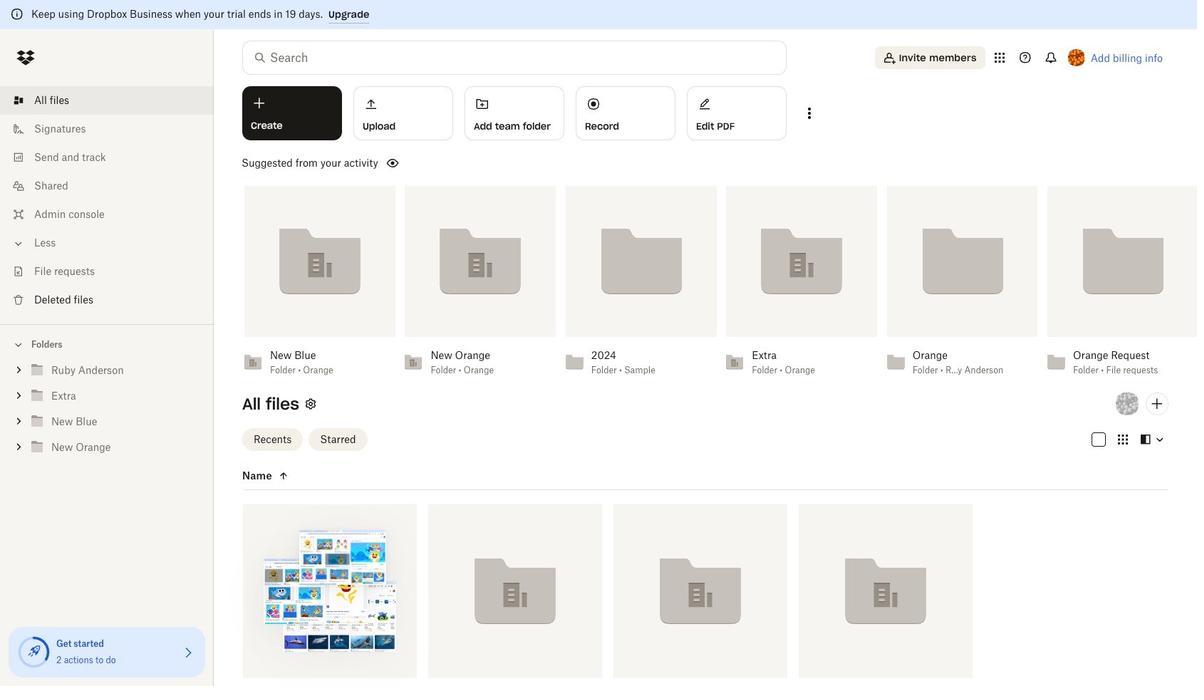 Task type: describe. For each thing, give the bounding box(es) containing it.
team shared folder, new blue row
[[608, 505, 788, 687]]

team shared folder, extra row
[[423, 505, 603, 687]]

ruby anderson image
[[1117, 393, 1140, 416]]

Search in folder "Dropbox" text field
[[270, 49, 757, 66]]

add team members image
[[1149, 396, 1167, 413]]

team member folder, ruby anderson row
[[237, 505, 417, 687]]

dropbox image
[[11, 43, 40, 72]]



Task type: locate. For each thing, give the bounding box(es) containing it.
list item
[[0, 86, 214, 115]]

account menu image
[[1069, 49, 1086, 66]]

group
[[0, 355, 214, 471]]

alert
[[0, 0, 1198, 29]]

folder settings image
[[302, 396, 319, 413]]

less image
[[11, 237, 26, 251]]

team shared folder, new orange row
[[799, 505, 973, 687]]

list
[[0, 78, 214, 324]]



